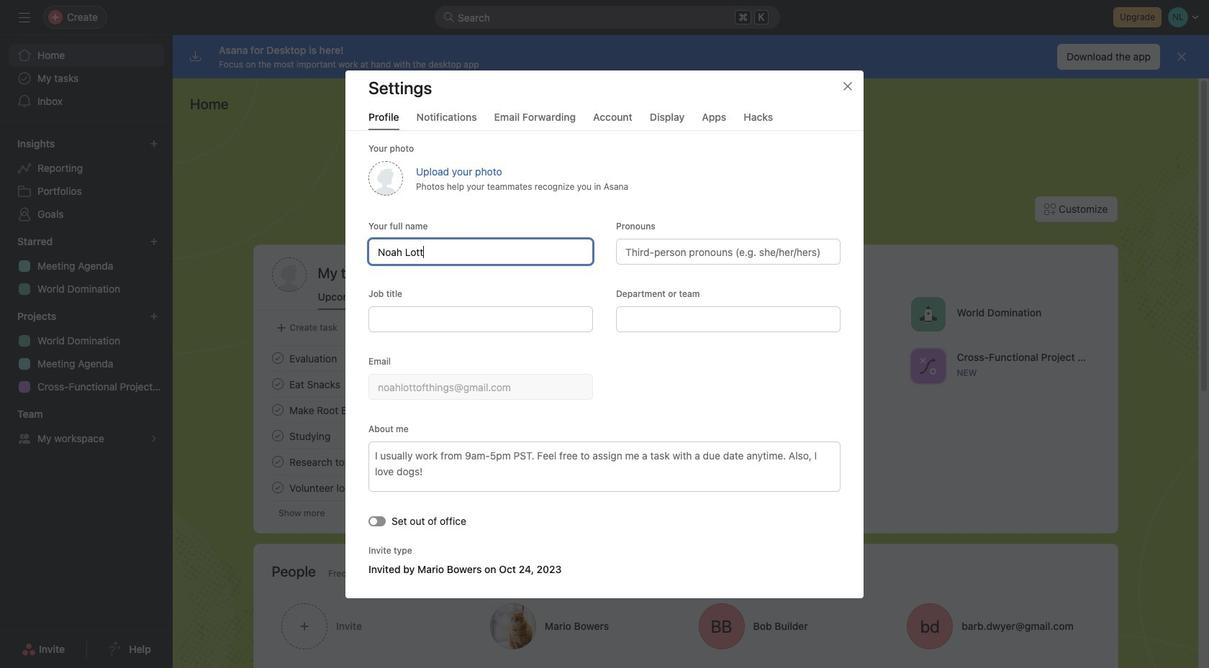 Task type: describe. For each thing, give the bounding box(es) containing it.
mark complete image
[[269, 376, 286, 393]]

prominent image
[[443, 12, 455, 23]]

global element
[[0, 35, 173, 122]]

teams element
[[0, 402, 173, 453]]

close image
[[842, 80, 854, 92]]

upload new photo image
[[368, 161, 403, 195]]

I usually work from 9am-5pm PST. Feel free to assign me a task with a due date anytime. Also, I love dogs! text field
[[368, 442, 841, 492]]

mark complete image for 3rd mark complete option
[[269, 479, 286, 497]]

Third-person pronouns (e.g. she/her/hers) text field
[[616, 239, 841, 264]]

mark complete image for 2nd mark complete option from the top of the page
[[269, 453, 286, 471]]

2 mark complete checkbox from the top
[[269, 376, 286, 393]]

mark complete image for 3rd mark complete option from the bottom of the page
[[269, 402, 286, 419]]



Task type: locate. For each thing, give the bounding box(es) containing it.
5 mark complete image from the top
[[269, 479, 286, 497]]

mark complete image for 1st mark complete checkbox from the top
[[269, 350, 286, 367]]

1 mark complete image from the top
[[269, 350, 286, 367]]

Mark complete checkbox
[[269, 350, 286, 367], [269, 376, 286, 393], [269, 427, 286, 445]]

1 mark complete checkbox from the top
[[269, 402, 286, 419]]

line_and_symbols image
[[919, 357, 936, 375]]

dismiss image
[[1176, 51, 1187, 63]]

1 mark complete checkbox from the top
[[269, 350, 286, 367]]

0 vertical spatial mark complete checkbox
[[269, 350, 286, 367]]

2 mark complete image from the top
[[269, 402, 286, 419]]

None text field
[[368, 239, 593, 264], [368, 306, 593, 332], [616, 306, 841, 332], [368, 374, 593, 400], [368, 239, 593, 264], [368, 306, 593, 332], [616, 306, 841, 332], [368, 374, 593, 400]]

3 mark complete image from the top
[[269, 427, 286, 445]]

2 vertical spatial mark complete checkbox
[[269, 427, 286, 445]]

starred element
[[0, 229, 173, 304]]

switch
[[368, 516, 386, 526]]

rocket image
[[919, 305, 936, 323]]

projects element
[[0, 304, 173, 402]]

2 mark complete checkbox from the top
[[269, 453, 286, 471]]

3 mark complete checkbox from the top
[[269, 427, 286, 445]]

4 mark complete image from the top
[[269, 453, 286, 471]]

3 mark complete checkbox from the top
[[269, 479, 286, 497]]

mark complete image for third mark complete checkbox from the top of the page
[[269, 427, 286, 445]]

Mark complete checkbox
[[269, 402, 286, 419], [269, 453, 286, 471], [269, 479, 286, 497]]

add profile photo image
[[272, 258, 306, 292]]

1 vertical spatial mark complete checkbox
[[269, 376, 286, 393]]

hide sidebar image
[[19, 12, 30, 23]]

mark complete image
[[269, 350, 286, 367], [269, 402, 286, 419], [269, 427, 286, 445], [269, 453, 286, 471], [269, 479, 286, 497]]

2 vertical spatial mark complete checkbox
[[269, 479, 286, 497]]

insights element
[[0, 131, 173, 229]]

0 vertical spatial mark complete checkbox
[[269, 402, 286, 419]]

1 vertical spatial mark complete checkbox
[[269, 453, 286, 471]]



Task type: vqa. For each thing, say whether or not it's contained in the screenshot.
3rd Mark complete icon from the bottom
yes



